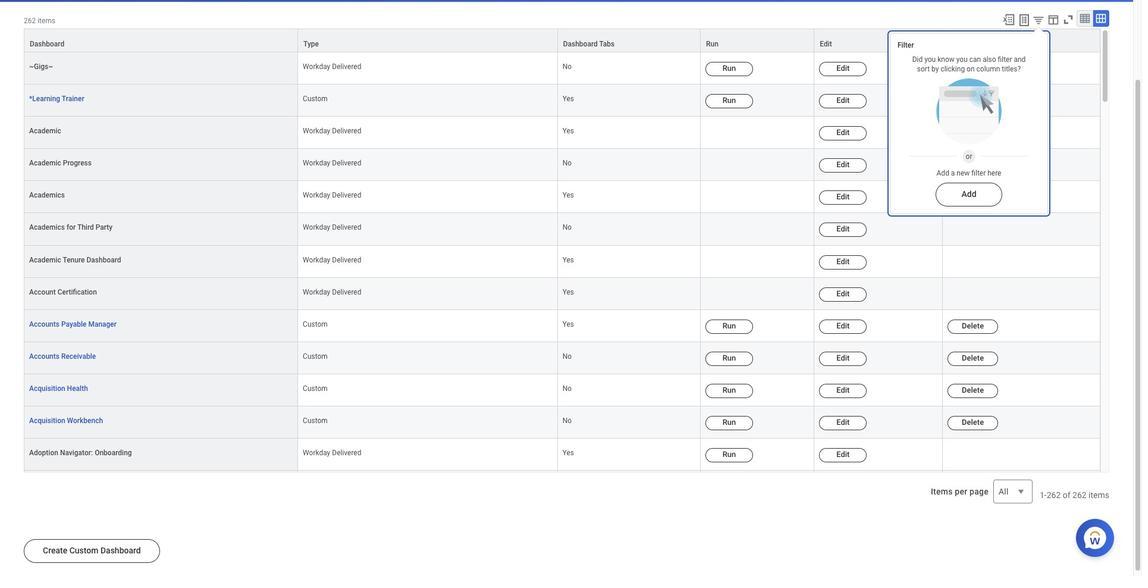 Task type: describe. For each thing, give the bounding box(es) containing it.
4 delete button from the top
[[948, 384, 999, 398]]

delivered for ~gigs~
[[332, 63, 362, 71]]

1-262 of 262 items
[[1040, 490, 1110, 500]]

academic progress element
[[29, 157, 92, 167]]

accounts payable manager
[[29, 320, 117, 328]]

dashboard tabs
[[563, 40, 615, 48]]

1-
[[1040, 490, 1047, 500]]

5 no from the top
[[563, 384, 572, 393]]

accounts for accounts payable manager
[[29, 320, 59, 328]]

also
[[983, 55, 997, 64]]

workday delivered for academics
[[303, 191, 362, 200]]

expand table image
[[1096, 12, 1108, 24]]

row containing dashboard
[[24, 29, 1101, 52]]

items per page element
[[930, 473, 1033, 511]]

run for 6th run button from the bottom of the page
[[723, 96, 736, 105]]

items
[[931, 487, 953, 496]]

academic for academic tenure dashboard
[[29, 256, 61, 264]]

2 workday delivered from the top
[[303, 127, 362, 135]]

1-262 of 262 items status
[[1040, 489, 1110, 501]]

academics for third party
[[29, 223, 113, 232]]

dashboard inside dashboard tabs popup button
[[563, 40, 598, 48]]

workday for academic progress
[[303, 159, 330, 167]]

1 no from the top
[[563, 63, 572, 71]]

2 edit button from the top
[[820, 94, 867, 108]]

create
[[43, 546, 67, 555]]

2 row from the top
[[24, 52, 1101, 85]]

yes for fifth edit button from the bottom
[[563, 320, 574, 328]]

academics for academics for third party
[[29, 223, 65, 232]]

acquisition health link
[[29, 382, 88, 393]]

dashboard inside create custom dashboard button
[[101, 546, 141, 555]]

1 you from the left
[[925, 55, 936, 64]]

academic tenure dashboard
[[29, 256, 121, 264]]

acquisition workbench link
[[29, 414, 103, 425]]

no for 12th edit button from the top
[[563, 417, 572, 425]]

filter dialog
[[890, 21, 1049, 214]]

add for add a new filter here
[[937, 169, 950, 177]]

delete for acquisition workbench
[[962, 418, 984, 427]]

did you know you can also filter and sort by clicking on column titles?
[[913, 55, 1026, 73]]

certification
[[58, 288, 97, 296]]

acquisition health
[[29, 384, 88, 393]]

delete for accounts receivable
[[962, 353, 984, 362]]

5 yes from the top
[[563, 288, 574, 296]]

1 vertical spatial filter
[[972, 169, 986, 177]]

fullscreen image
[[1062, 13, 1075, 26]]

6 row from the top
[[24, 374, 1101, 406]]

3 run button from the top
[[706, 319, 753, 334]]

manager
[[88, 320, 117, 328]]

9 row from the top
[[24, 471, 1101, 503]]

custom for accounts payable manager
[[303, 320, 328, 328]]

column
[[977, 65, 1001, 73]]

workday delivered for ~gigs~
[[303, 63, 362, 71]]

party
[[96, 223, 113, 232]]

academics element
[[29, 189, 65, 200]]

yes for third edit button from the top
[[563, 127, 574, 135]]

accounts payable manager link
[[29, 318, 117, 328]]

1 edit button from the top
[[820, 62, 867, 76]]

4 edit row from the top
[[24, 213, 1101, 246]]

3 edit button from the top
[[820, 126, 867, 141]]

account certification element
[[29, 285, 97, 296]]

7 edit button from the top
[[820, 255, 867, 269]]

onboarding
[[95, 449, 132, 457]]

run for third run button from the bottom of the page
[[723, 386, 736, 395]]

academic for the academic element
[[29, 127, 61, 135]]

items per page
[[931, 487, 989, 496]]

clicking
[[941, 65, 965, 73]]

1 run button from the top
[[706, 62, 753, 76]]

run for run popup button
[[706, 40, 719, 48]]

0 horizontal spatial 262
[[24, 17, 36, 25]]

9 edit button from the top
[[820, 319, 867, 334]]

add button
[[936, 183, 1003, 207]]

2 delete button from the top
[[948, 319, 999, 334]]

5 row from the top
[[24, 342, 1101, 374]]

did
[[913, 55, 923, 64]]

5 edit button from the top
[[820, 191, 867, 205]]

payable
[[61, 320, 87, 328]]

edit inside edit popup button
[[820, 40, 832, 48]]

4 row from the top
[[24, 310, 1101, 342]]

table image
[[1080, 12, 1092, 24]]

acquisition for acquisition workbench
[[29, 417, 65, 425]]

4 run button from the top
[[706, 352, 753, 366]]

7 run button from the top
[[706, 448, 753, 462]]

delivered for academics for third party
[[332, 223, 362, 232]]

delete button for *learning trainer
[[948, 94, 999, 108]]

health
[[67, 384, 88, 393]]

2 horizontal spatial 262
[[1073, 490, 1087, 500]]

workday for academics
[[303, 191, 330, 200]]

run for sixth run button
[[723, 418, 736, 427]]

new
[[957, 169, 970, 177]]

items inside 'status'
[[1089, 490, 1110, 500]]

academic for academic progress
[[29, 159, 61, 167]]

1 edit row from the top
[[24, 117, 1101, 149]]

custom inside create custom dashboard button
[[69, 546, 98, 555]]

no for 10th edit button from the top
[[563, 352, 572, 361]]

12 edit button from the top
[[820, 416, 867, 430]]

no for 6th edit button from the top
[[563, 223, 572, 232]]

2 delete from the top
[[962, 321, 984, 330]]

adoption
[[29, 449, 58, 457]]

2 workday from the top
[[303, 127, 330, 135]]

academics for third party element
[[29, 221, 113, 232]]

filter
[[898, 41, 914, 49]]



Task type: vqa. For each thing, say whether or not it's contained in the screenshot.
the top Add
yes



Task type: locate. For each thing, give the bounding box(es) containing it.
delete for *learning trainer
[[962, 96, 984, 105]]

accounts for accounts receivable
[[29, 352, 59, 361]]

delete
[[962, 96, 984, 105], [962, 321, 984, 330], [962, 353, 984, 362], [962, 386, 984, 395], [962, 418, 984, 427]]

1 acquisition from the top
[[29, 384, 65, 393]]

run for first run button from the top
[[723, 64, 736, 73]]

1 horizontal spatial items
[[1089, 490, 1110, 500]]

0 horizontal spatial filter
[[972, 169, 986, 177]]

4 no from the top
[[563, 352, 572, 361]]

7 yes from the top
[[563, 449, 574, 457]]

workday for adoption navigator: onboarding
[[303, 449, 330, 457]]

6 workday from the top
[[303, 256, 330, 264]]

accounts
[[29, 320, 59, 328], [29, 352, 59, 361]]

3 edit row from the top
[[24, 181, 1101, 213]]

3 workday delivered from the top
[[303, 159, 362, 167]]

acquisition up adoption
[[29, 417, 65, 425]]

run for seventh run button
[[723, 450, 736, 459]]

2 acquisition from the top
[[29, 417, 65, 425]]

262 items
[[24, 17, 55, 25]]

custom for acquisition health
[[303, 384, 328, 393]]

5 workday from the top
[[303, 223, 330, 232]]

~gigs~
[[29, 63, 53, 71]]

workday delivered for academic progress
[[303, 159, 362, 167]]

2 yes from the top
[[563, 127, 574, 135]]

11 edit button from the top
[[820, 384, 867, 398]]

academic tenure dashboard element
[[29, 253, 121, 264]]

262 right of
[[1073, 490, 1087, 500]]

acquisition for acquisition health
[[29, 384, 65, 393]]

4 workday delivered from the top
[[303, 191, 362, 200]]

dashboard inside academic tenure dashboard element
[[87, 256, 121, 264]]

workday for account certification
[[303, 288, 330, 296]]

1 vertical spatial add
[[962, 189, 977, 199]]

0 vertical spatial academics
[[29, 191, 65, 200]]

1 workday from the top
[[303, 63, 330, 71]]

2 run button from the top
[[706, 94, 753, 108]]

0 vertical spatial items
[[38, 17, 55, 25]]

3 delete from the top
[[962, 353, 984, 362]]

1 vertical spatial acquisition
[[29, 417, 65, 425]]

on
[[967, 65, 975, 73]]

*learning trainer
[[29, 95, 84, 103]]

delete button for accounts receivable
[[948, 352, 999, 366]]

3 row from the top
[[24, 85, 1101, 117]]

no
[[563, 63, 572, 71], [563, 159, 572, 167], [563, 223, 572, 232], [563, 352, 572, 361], [563, 384, 572, 393], [563, 417, 572, 425]]

2 academic from the top
[[29, 159, 61, 167]]

academic down *learning
[[29, 127, 61, 135]]

account
[[29, 288, 56, 296]]

type button
[[298, 29, 557, 52]]

8 row from the top
[[24, 439, 1101, 471]]

tabs
[[600, 40, 615, 48]]

custom for accounts receivable
[[303, 352, 328, 361]]

0 horizontal spatial you
[[925, 55, 936, 64]]

custom for acquisition workbench
[[303, 417, 328, 425]]

you
[[925, 55, 936, 64], [957, 55, 968, 64]]

add inside button
[[962, 189, 977, 199]]

create custom dashboard
[[43, 546, 141, 555]]

accounts receivable
[[29, 352, 96, 361]]

account certification
[[29, 288, 97, 296]]

edit
[[820, 40, 832, 48], [837, 64, 850, 73], [837, 96, 850, 105], [837, 128, 850, 137], [837, 160, 850, 169], [837, 192, 850, 201], [837, 225, 850, 234], [837, 257, 850, 266], [837, 289, 850, 298], [837, 321, 850, 330], [837, 353, 850, 362], [837, 386, 850, 395], [837, 418, 850, 427], [837, 450, 850, 459]]

0 vertical spatial acquisition
[[29, 384, 65, 393]]

acquisition workbench
[[29, 417, 103, 425]]

1 delivered from the top
[[332, 63, 362, 71]]

0 vertical spatial filter
[[998, 55, 1013, 64]]

export to excel image
[[1003, 13, 1016, 26]]

3 workday from the top
[[303, 159, 330, 167]]

1 horizontal spatial 262
[[1047, 490, 1061, 500]]

5 run button from the top
[[706, 384, 753, 398]]

0 vertical spatial accounts
[[29, 320, 59, 328]]

8 workday delivered from the top
[[303, 449, 362, 457]]

4 delete from the top
[[962, 386, 984, 395]]

workday delivered
[[303, 63, 362, 71], [303, 127, 362, 135], [303, 159, 362, 167], [303, 191, 362, 200], [303, 223, 362, 232], [303, 256, 362, 264], [303, 288, 362, 296], [303, 449, 362, 457]]

run button
[[706, 62, 753, 76], [706, 94, 753, 108], [706, 319, 753, 334], [706, 352, 753, 366], [706, 384, 753, 398], [706, 416, 753, 430], [706, 448, 753, 462]]

8 workday from the top
[[303, 449, 330, 457]]

workday for academics for third party
[[303, 223, 330, 232]]

no for 10th edit button from the bottom
[[563, 159, 572, 167]]

add left a
[[937, 169, 950, 177]]

3 no from the top
[[563, 223, 572, 232]]

0 horizontal spatial items
[[38, 17, 55, 25]]

workday for academic tenure dashboard
[[303, 256, 330, 264]]

2 accounts from the top
[[29, 352, 59, 361]]

row header
[[24, 471, 298, 503]]

1 academic from the top
[[29, 127, 61, 135]]

5 workday delivered from the top
[[303, 223, 362, 232]]

262 left of
[[1047, 490, 1061, 500]]

of
[[1063, 490, 1071, 500]]

2 delivered from the top
[[332, 127, 362, 135]]

filter right the "new" at the top right
[[972, 169, 986, 177]]

3 delivered from the top
[[332, 159, 362, 167]]

run button
[[701, 29, 814, 52]]

dashboard
[[30, 40, 64, 48], [563, 40, 598, 48], [87, 256, 121, 264], [101, 546, 141, 555]]

7 row from the top
[[24, 406, 1101, 439]]

progress
[[63, 159, 92, 167]]

*learning
[[29, 95, 60, 103]]

or
[[966, 152, 973, 161]]

a
[[952, 169, 955, 177]]

know
[[938, 55, 955, 64]]

1 accounts from the top
[[29, 320, 59, 328]]

by
[[932, 65, 939, 73]]

10 edit button from the top
[[820, 352, 867, 366]]

filter
[[998, 55, 1013, 64], [972, 169, 986, 177]]

6 no from the top
[[563, 417, 572, 425]]

workday delivered for adoption navigator: onboarding
[[303, 449, 362, 457]]

*learning trainer link
[[29, 92, 84, 103]]

run for 5th run button from the bottom
[[723, 321, 736, 330]]

1 yes from the top
[[563, 95, 574, 103]]

edit button
[[815, 29, 943, 52]]

academic up academics element
[[29, 159, 61, 167]]

yes
[[563, 95, 574, 103], [563, 127, 574, 135], [563, 191, 574, 200], [563, 256, 574, 264], [563, 288, 574, 296], [563, 320, 574, 328], [563, 449, 574, 457]]

select to filter grid data image
[[1033, 14, 1046, 26]]

2 you from the left
[[957, 55, 968, 64]]

1 horizontal spatial filter
[[998, 55, 1013, 64]]

academic
[[29, 127, 61, 135], [29, 159, 61, 167], [29, 256, 61, 264]]

academic element
[[29, 125, 61, 135]]

0 vertical spatial academic
[[29, 127, 61, 135]]

1 delete button from the top
[[948, 94, 999, 108]]

1 vertical spatial accounts
[[29, 352, 59, 361]]

filter inside did you know you can also filter and sort by clicking on column titles?
[[998, 55, 1013, 64]]

edit row
[[24, 117, 1101, 149], [24, 149, 1101, 181], [24, 181, 1101, 213], [24, 213, 1101, 246], [24, 246, 1101, 278], [24, 278, 1101, 310]]

accounts up the acquisition health link
[[29, 352, 59, 361]]

items up ~gigs~ element
[[38, 17, 55, 25]]

create custom dashboard button
[[24, 539, 160, 563]]

custom for *learning trainer
[[303, 95, 328, 103]]

run inside popup button
[[706, 40, 719, 48]]

academics down academic progress
[[29, 191, 65, 200]]

0 vertical spatial add
[[937, 169, 950, 177]]

5 delete button from the top
[[948, 416, 999, 430]]

7 workday delivered from the top
[[303, 288, 362, 296]]

you up on
[[957, 55, 968, 64]]

workbench
[[67, 417, 103, 425]]

page
[[970, 487, 989, 496]]

6 yes from the top
[[563, 320, 574, 328]]

workday delivered for account certification
[[303, 288, 362, 296]]

1 vertical spatial academic
[[29, 159, 61, 167]]

delete button
[[948, 94, 999, 108], [948, 319, 999, 334], [948, 352, 999, 366], [948, 384, 999, 398], [948, 416, 999, 430]]

262
[[24, 17, 36, 25], [1047, 490, 1061, 500], [1073, 490, 1087, 500]]

dashboard tabs button
[[558, 29, 700, 52]]

262 up ~gigs~ element
[[24, 17, 36, 25]]

academic progress
[[29, 159, 92, 167]]

~gigs~ element
[[29, 60, 53, 71]]

7 workday from the top
[[303, 288, 330, 296]]

dashboard button
[[24, 29, 298, 52]]

yes for 1st edit button from the bottom of the page
[[563, 449, 574, 457]]

click to view/edit grid preferences image
[[1047, 13, 1061, 26]]

add
[[937, 169, 950, 177], [962, 189, 977, 199]]

6 edit row from the top
[[24, 278, 1101, 310]]

items
[[38, 17, 55, 25], [1089, 490, 1110, 500]]

toolbar
[[997, 10, 1110, 29]]

cell
[[943, 52, 1101, 85], [701, 117, 815, 149], [943, 117, 1101, 149], [701, 149, 815, 181], [943, 149, 1101, 181], [701, 181, 815, 213], [943, 181, 1101, 213], [701, 213, 815, 246], [943, 213, 1101, 246], [701, 246, 815, 278], [943, 246, 1101, 278], [701, 278, 815, 310], [943, 278, 1101, 310], [943, 439, 1101, 471], [298, 471, 558, 503], [558, 471, 701, 503], [701, 471, 815, 503], [815, 471, 943, 503], [943, 471, 1101, 503]]

run
[[706, 40, 719, 48], [723, 64, 736, 73], [723, 96, 736, 105], [723, 321, 736, 330], [723, 353, 736, 362], [723, 386, 736, 395], [723, 418, 736, 427], [723, 450, 736, 459]]

workday delivered for academics for third party
[[303, 223, 362, 232]]

4 workday from the top
[[303, 191, 330, 200]]

8 delivered from the top
[[332, 449, 362, 457]]

2 academics from the top
[[29, 223, 65, 232]]

tenure
[[63, 256, 85, 264]]

items right of
[[1089, 490, 1110, 500]]

4 edit button from the top
[[820, 158, 867, 173]]

academics left for
[[29, 223, 65, 232]]

can
[[970, 55, 982, 64]]

academic left tenure
[[29, 256, 61, 264]]

navigator:
[[60, 449, 93, 457]]

1 vertical spatial items
[[1089, 490, 1110, 500]]

row
[[24, 29, 1101, 52], [24, 52, 1101, 85], [24, 85, 1101, 117], [24, 310, 1101, 342], [24, 342, 1101, 374], [24, 374, 1101, 406], [24, 406, 1101, 439], [24, 439, 1101, 471], [24, 471, 1101, 503]]

add for add
[[962, 189, 977, 199]]

you up the by
[[925, 55, 936, 64]]

1 vertical spatial academics
[[29, 223, 65, 232]]

here
[[988, 169, 1002, 177]]

receivable
[[61, 352, 96, 361]]

1 horizontal spatial you
[[957, 55, 968, 64]]

workday delivered for academic tenure dashboard
[[303, 256, 362, 264]]

4 delivered from the top
[[332, 191, 362, 200]]

accounts left payable
[[29, 320, 59, 328]]

custom
[[303, 95, 328, 103], [303, 320, 328, 328], [303, 352, 328, 361], [303, 384, 328, 393], [303, 417, 328, 425], [69, 546, 98, 555]]

export to worksheets image
[[1018, 13, 1032, 27]]

acquisition
[[29, 384, 65, 393], [29, 417, 65, 425]]

5 delivered from the top
[[332, 223, 362, 232]]

3 yes from the top
[[563, 191, 574, 200]]

yes for fifth edit button from the top
[[563, 191, 574, 200]]

delivered for academics
[[332, 191, 362, 200]]

adoption navigator: onboarding
[[29, 449, 132, 457]]

7 delivered from the top
[[332, 288, 362, 296]]

6 run button from the top
[[706, 416, 753, 430]]

delivered for academic progress
[[332, 159, 362, 167]]

6 edit button from the top
[[820, 223, 867, 237]]

and
[[1014, 55, 1026, 64]]

4 yes from the top
[[563, 256, 574, 264]]

0 horizontal spatial add
[[937, 169, 950, 177]]

add a new filter here
[[937, 169, 1002, 177]]

13 edit button from the top
[[820, 448, 867, 462]]

2 vertical spatial academic
[[29, 256, 61, 264]]

3 delete button from the top
[[948, 352, 999, 366]]

workday for ~gigs~
[[303, 63, 330, 71]]

delivered for account certification
[[332, 288, 362, 296]]

workday
[[303, 63, 330, 71], [303, 127, 330, 135], [303, 159, 330, 167], [303, 191, 330, 200], [303, 223, 330, 232], [303, 256, 330, 264], [303, 288, 330, 296], [303, 449, 330, 457]]

accounts receivable link
[[29, 350, 96, 361]]

6 delivered from the top
[[332, 256, 362, 264]]

trainer
[[62, 95, 84, 103]]

type
[[304, 40, 319, 48]]

6 workday delivered from the top
[[303, 256, 362, 264]]

delete button for acquisition workbench
[[948, 416, 999, 430]]

1 workday delivered from the top
[[303, 63, 362, 71]]

2 no from the top
[[563, 159, 572, 167]]

1 horizontal spatial add
[[962, 189, 977, 199]]

5 edit row from the top
[[24, 246, 1101, 278]]

2 edit row from the top
[[24, 149, 1101, 181]]

academics
[[29, 191, 65, 200], [29, 223, 65, 232]]

per
[[955, 487, 968, 496]]

acquisition left health
[[29, 384, 65, 393]]

sort
[[918, 65, 930, 73]]

titles?
[[1002, 65, 1021, 73]]

5 delete from the top
[[962, 418, 984, 427]]

delivered for adoption navigator: onboarding
[[332, 449, 362, 457]]

academics for academics element
[[29, 191, 65, 200]]

add down add a new filter here
[[962, 189, 977, 199]]

yes for 7th edit button
[[563, 256, 574, 264]]

for
[[67, 223, 76, 232]]

delivered
[[332, 63, 362, 71], [332, 127, 362, 135], [332, 159, 362, 167], [332, 191, 362, 200], [332, 223, 362, 232], [332, 256, 362, 264], [332, 288, 362, 296], [332, 449, 362, 457]]

filter up titles?
[[998, 55, 1013, 64]]

third
[[77, 223, 94, 232]]

adoption navigator: onboarding element
[[29, 446, 132, 457]]

1 delete from the top
[[962, 96, 984, 105]]

delivered for academic tenure dashboard
[[332, 256, 362, 264]]

edit button
[[820, 62, 867, 76], [820, 94, 867, 108], [820, 126, 867, 141], [820, 158, 867, 173], [820, 191, 867, 205], [820, 223, 867, 237], [820, 255, 867, 269], [820, 287, 867, 302], [820, 319, 867, 334], [820, 352, 867, 366], [820, 384, 867, 398], [820, 416, 867, 430], [820, 448, 867, 462]]

dashboard inside dashboard popup button
[[30, 40, 64, 48]]

run for 4th run button from the top of the page
[[723, 353, 736, 362]]

8 edit button from the top
[[820, 287, 867, 302]]

3 academic from the top
[[29, 256, 61, 264]]

1 row from the top
[[24, 29, 1101, 52]]

1 academics from the top
[[29, 191, 65, 200]]



